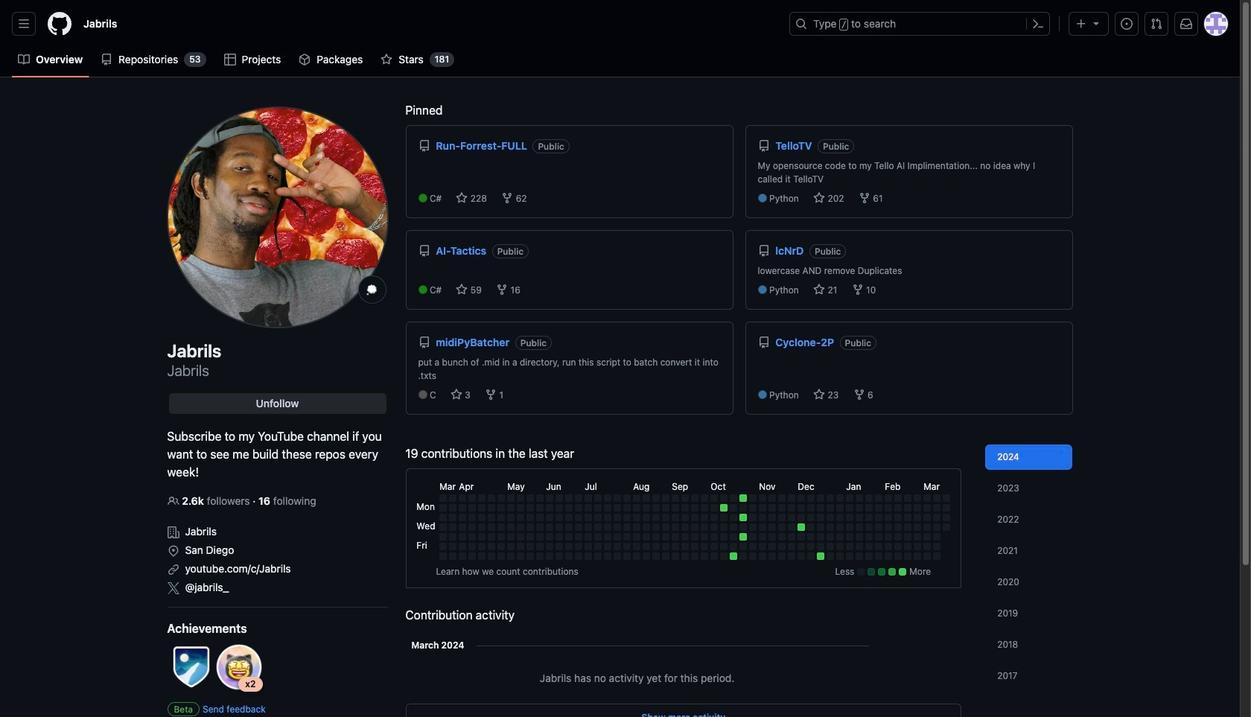 Task type: describe. For each thing, give the bounding box(es) containing it.
command palette image
[[1033, 18, 1045, 30]]

achievement: starstruck image
[[215, 644, 263, 691]]

1 vertical spatial repo image
[[418, 245, 430, 257]]

achievement: arctic code vault contributor image
[[167, 644, 215, 691]]

repo image for bottom forks icon
[[758, 337, 770, 349]]

organization image
[[167, 527, 179, 539]]

issue opened image
[[1121, 18, 1133, 30]]

people image
[[167, 495, 179, 507]]

book image
[[18, 54, 30, 66]]

1 vertical spatial forks image
[[854, 389, 865, 401]]

plus image
[[1076, 18, 1088, 30]]

organization: jabrils element
[[167, 521, 388, 539]]

location image
[[167, 545, 179, 557]]

triangle down image
[[1091, 17, 1103, 29]]

feature release label: beta element
[[167, 702, 200, 717]]



Task type: vqa. For each thing, say whether or not it's contained in the screenshot.
git pull request "image"
yes



Task type: locate. For each thing, give the bounding box(es) containing it.
stars image
[[456, 192, 468, 204], [814, 192, 826, 204], [456, 284, 468, 296], [814, 284, 826, 296], [451, 389, 463, 401], [814, 389, 826, 401]]

home location: san diego element
[[167, 539, 388, 558]]

0 vertical spatial repo image
[[758, 140, 770, 152]]

cell
[[440, 495, 447, 502], [450, 495, 457, 502], [459, 495, 467, 502], [469, 495, 476, 502], [479, 495, 486, 502], [488, 495, 496, 502], [498, 495, 505, 502], [508, 495, 515, 502], [517, 495, 525, 502], [527, 495, 534, 502], [537, 495, 544, 502], [546, 495, 554, 502], [556, 495, 563, 502], [566, 495, 573, 502], [575, 495, 583, 502], [585, 495, 593, 502], [595, 495, 602, 502], [604, 495, 612, 502], [614, 495, 622, 502], [624, 495, 631, 502], [634, 495, 641, 502], [643, 495, 651, 502], [653, 495, 660, 502], [663, 495, 670, 502], [672, 495, 680, 502], [682, 495, 689, 502], [692, 495, 699, 502], [701, 495, 709, 502], [711, 495, 718, 502], [721, 495, 728, 502], [730, 495, 738, 502], [740, 495, 748, 502], [750, 495, 757, 502], [759, 495, 767, 502], [769, 495, 777, 502], [779, 495, 786, 502], [788, 495, 796, 502], [798, 495, 806, 502], [808, 495, 815, 502], [818, 495, 825, 502], [827, 495, 835, 502], [837, 495, 844, 502], [847, 495, 854, 502], [856, 495, 864, 502], [866, 495, 873, 502], [876, 495, 883, 502], [885, 495, 893, 502], [895, 495, 902, 502], [905, 495, 912, 502], [914, 495, 922, 502], [924, 495, 932, 502], [934, 495, 941, 502], [943, 495, 951, 502], [440, 504, 447, 512], [450, 504, 457, 512], [459, 504, 467, 512], [469, 504, 476, 512], [479, 504, 486, 512], [488, 504, 496, 512], [498, 504, 505, 512], [508, 504, 515, 512], [517, 504, 525, 512], [527, 504, 534, 512], [537, 504, 544, 512], [546, 504, 554, 512], [556, 504, 563, 512], [566, 504, 573, 512], [575, 504, 583, 512], [585, 504, 593, 512], [595, 504, 602, 512], [604, 504, 612, 512], [614, 504, 622, 512], [624, 504, 631, 512], [634, 504, 641, 512], [643, 504, 651, 512], [653, 504, 660, 512], [663, 504, 670, 512], [672, 504, 680, 512], [682, 504, 689, 512], [692, 504, 699, 512], [701, 504, 709, 512], [711, 504, 718, 512], [721, 504, 728, 512], [730, 504, 738, 512], [740, 504, 748, 512], [750, 504, 757, 512], [759, 504, 767, 512], [769, 504, 777, 512], [779, 504, 786, 512], [788, 504, 796, 512], [798, 504, 806, 512], [808, 504, 815, 512], [818, 504, 825, 512], [827, 504, 835, 512], [837, 504, 844, 512], [847, 504, 854, 512], [856, 504, 864, 512], [866, 504, 873, 512], [876, 504, 883, 512], [885, 504, 893, 512], [895, 504, 902, 512], [905, 504, 912, 512], [914, 504, 922, 512], [924, 504, 932, 512], [934, 504, 941, 512], [943, 504, 951, 512], [440, 514, 447, 522], [450, 514, 457, 522], [459, 514, 467, 522], [469, 514, 476, 522], [479, 514, 486, 522], [488, 514, 496, 522], [498, 514, 505, 522], [508, 514, 515, 522], [517, 514, 525, 522], [527, 514, 534, 522], [537, 514, 544, 522], [546, 514, 554, 522], [556, 514, 563, 522], [566, 514, 573, 522], [575, 514, 583, 522], [585, 514, 593, 522], [595, 514, 602, 522], [604, 514, 612, 522], [614, 514, 622, 522], [624, 514, 631, 522], [634, 514, 641, 522], [643, 514, 651, 522], [653, 514, 660, 522], [663, 514, 670, 522], [672, 514, 680, 522], [682, 514, 689, 522], [692, 514, 699, 522], [701, 514, 709, 522], [711, 514, 718, 522], [721, 514, 728, 522], [730, 514, 738, 522], [740, 514, 748, 522], [750, 514, 757, 522], [759, 514, 767, 522], [769, 514, 777, 522], [779, 514, 786, 522], [788, 514, 796, 522], [798, 514, 806, 522], [808, 514, 815, 522], [818, 514, 825, 522], [827, 514, 835, 522], [837, 514, 844, 522], [847, 514, 854, 522], [856, 514, 864, 522], [866, 514, 873, 522], [876, 514, 883, 522], [885, 514, 893, 522], [895, 514, 902, 522], [905, 514, 912, 522], [914, 514, 922, 522], [924, 514, 932, 522], [934, 514, 941, 522], [943, 514, 951, 522], [440, 524, 447, 531], [450, 524, 457, 531], [459, 524, 467, 531], [469, 524, 476, 531], [479, 524, 486, 531], [488, 524, 496, 531], [498, 524, 505, 531], [508, 524, 515, 531], [517, 524, 525, 531], [527, 524, 534, 531], [537, 524, 544, 531], [546, 524, 554, 531], [556, 524, 563, 531], [566, 524, 573, 531], [575, 524, 583, 531], [585, 524, 593, 531], [595, 524, 602, 531], [604, 524, 612, 531], [614, 524, 622, 531], [624, 524, 631, 531], [634, 524, 641, 531], [643, 524, 651, 531], [653, 524, 660, 531], [663, 524, 670, 531], [672, 524, 680, 531], [682, 524, 689, 531], [692, 524, 699, 531], [701, 524, 709, 531], [711, 524, 718, 531], [721, 524, 728, 531], [730, 524, 738, 531], [740, 524, 748, 531], [750, 524, 757, 531], [759, 524, 767, 531], [769, 524, 777, 531], [779, 524, 786, 531], [788, 524, 796, 531], [798, 524, 806, 531], [808, 524, 815, 531], [818, 524, 825, 531], [827, 524, 835, 531], [837, 524, 844, 531], [847, 524, 854, 531], [856, 524, 864, 531], [866, 524, 873, 531], [876, 524, 883, 531], [885, 524, 893, 531], [895, 524, 902, 531], [905, 524, 912, 531], [914, 524, 922, 531], [924, 524, 932, 531], [934, 524, 941, 531], [943, 524, 951, 531], [440, 533, 447, 541], [450, 533, 457, 541], [459, 533, 467, 541], [469, 533, 476, 541], [479, 533, 486, 541], [488, 533, 496, 541], [498, 533, 505, 541], [508, 533, 515, 541], [517, 533, 525, 541], [527, 533, 534, 541], [537, 533, 544, 541], [546, 533, 554, 541], [556, 533, 563, 541], [566, 533, 573, 541], [575, 533, 583, 541], [585, 533, 593, 541], [595, 533, 602, 541], [604, 533, 612, 541], [614, 533, 622, 541], [624, 533, 631, 541], [634, 533, 641, 541], [643, 533, 651, 541], [653, 533, 660, 541], [663, 533, 670, 541], [672, 533, 680, 541], [682, 533, 689, 541], [692, 533, 699, 541], [701, 533, 709, 541], [711, 533, 718, 541], [721, 533, 728, 541], [730, 533, 738, 541], [740, 533, 748, 541], [750, 533, 757, 541], [759, 533, 767, 541], [769, 533, 777, 541], [779, 533, 786, 541], [788, 533, 796, 541], [798, 533, 806, 541], [808, 533, 815, 541], [818, 533, 825, 541], [827, 533, 835, 541], [837, 533, 844, 541], [847, 533, 854, 541], [856, 533, 864, 541], [866, 533, 873, 541], [876, 533, 883, 541], [885, 533, 893, 541], [895, 533, 902, 541], [905, 533, 912, 541], [914, 533, 922, 541], [924, 533, 932, 541], [934, 533, 941, 541], [440, 543, 447, 551], [450, 543, 457, 551], [459, 543, 467, 551], [469, 543, 476, 551], [479, 543, 486, 551], [488, 543, 496, 551], [498, 543, 505, 551], [508, 543, 515, 551], [517, 543, 525, 551], [527, 543, 534, 551], [537, 543, 544, 551], [546, 543, 554, 551], [556, 543, 563, 551], [566, 543, 573, 551], [575, 543, 583, 551], [585, 543, 593, 551], [595, 543, 602, 551], [604, 543, 612, 551], [614, 543, 622, 551], [624, 543, 631, 551], [634, 543, 641, 551], [643, 543, 651, 551], [653, 543, 660, 551], [663, 543, 670, 551], [672, 543, 680, 551], [682, 543, 689, 551], [692, 543, 699, 551], [701, 543, 709, 551], [711, 543, 718, 551], [721, 543, 728, 551], [730, 543, 738, 551], [740, 543, 748, 551], [750, 543, 757, 551], [759, 543, 767, 551], [769, 543, 777, 551], [779, 543, 786, 551], [788, 543, 796, 551], [798, 543, 806, 551], [808, 543, 815, 551], [818, 543, 825, 551], [827, 543, 835, 551], [837, 543, 844, 551], [847, 543, 854, 551], [856, 543, 864, 551], [866, 543, 873, 551], [876, 543, 883, 551], [885, 543, 893, 551], [895, 543, 902, 551], [905, 543, 912, 551], [914, 543, 922, 551], [924, 543, 932, 551], [934, 543, 941, 551], [440, 553, 447, 560], [450, 553, 457, 560], [459, 553, 467, 560], [469, 553, 476, 560], [479, 553, 486, 560], [488, 553, 496, 560], [498, 553, 505, 560], [508, 553, 515, 560], [517, 553, 525, 560], [527, 553, 534, 560], [537, 553, 544, 560], [546, 553, 554, 560], [556, 553, 563, 560], [566, 553, 573, 560], [575, 553, 583, 560], [585, 553, 593, 560], [595, 553, 602, 560], [604, 553, 612, 560], [614, 553, 622, 560], [624, 553, 631, 560], [634, 553, 641, 560], [643, 553, 651, 560], [653, 553, 660, 560], [663, 553, 670, 560], [672, 553, 680, 560], [682, 553, 689, 560], [692, 553, 699, 560], [701, 553, 709, 560], [711, 553, 718, 560], [721, 553, 728, 560], [730, 553, 738, 560], [740, 553, 748, 560], [750, 553, 757, 560], [759, 553, 767, 560], [769, 553, 777, 560], [779, 553, 786, 560], [788, 553, 796, 560], [798, 553, 806, 560], [808, 553, 815, 560], [818, 553, 825, 560], [827, 553, 835, 560], [837, 553, 844, 560], [847, 553, 854, 560], [856, 553, 864, 560], [866, 553, 873, 560], [876, 553, 883, 560], [885, 553, 893, 560], [895, 553, 902, 560], [905, 553, 912, 560], [914, 553, 922, 560], [924, 553, 932, 560], [934, 553, 941, 560]]

star image
[[381, 54, 393, 66]]

Unfollow Jabrils submit
[[167, 392, 388, 416]]

notifications image
[[1181, 18, 1193, 30]]

2 vertical spatial repo image
[[758, 337, 770, 349]]

git pull request image
[[1151, 18, 1163, 30]]

grid
[[414, 478, 953, 563]]

fork image
[[485, 389, 497, 401]]

link image
[[167, 564, 179, 576]]

view jabrils's full-sized avatar image
[[167, 107, 388, 328]]

repo image
[[101, 54, 113, 66], [418, 140, 430, 152], [758, 245, 770, 257], [418, 337, 430, 349]]

forks image
[[859, 192, 871, 204], [854, 389, 865, 401]]

package image
[[299, 54, 311, 66]]

repo image
[[758, 140, 770, 152], [418, 245, 430, 257], [758, 337, 770, 349]]

0 vertical spatial forks image
[[859, 192, 871, 204]]

homepage image
[[48, 12, 72, 36]]

table image
[[224, 54, 236, 66]]

forks image
[[502, 192, 514, 204], [496, 284, 508, 296], [852, 284, 864, 296]]

repo image for the topmost forks icon
[[758, 140, 770, 152]]



